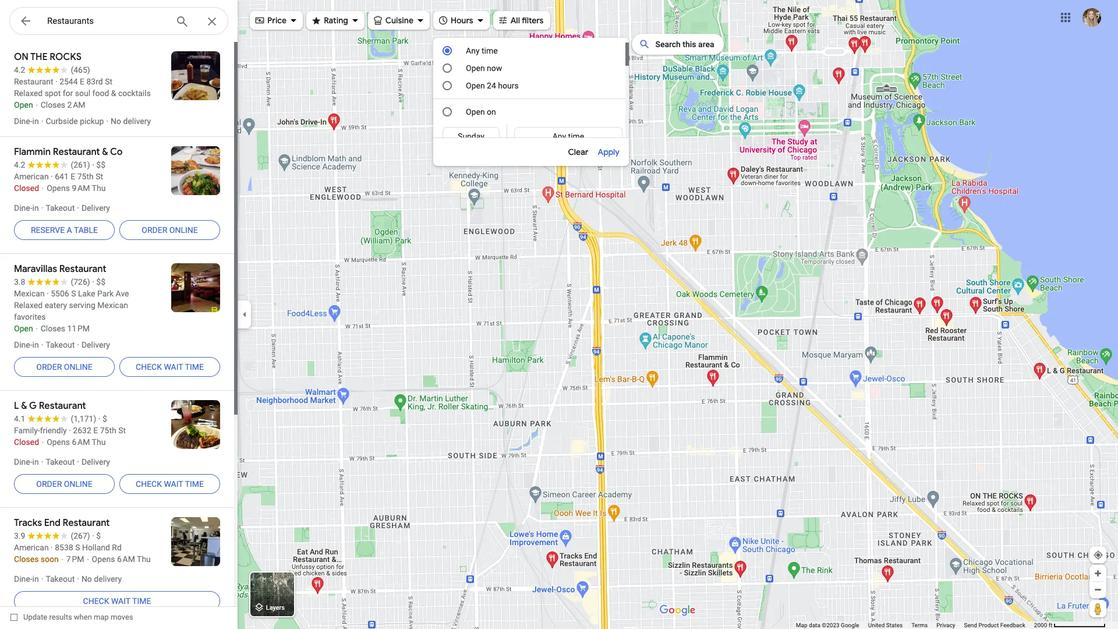 Task type: describe. For each thing, give the bounding box(es) containing it.
online for top order online 'link'
[[169, 225, 198, 235]]

Open now radio
[[443, 63, 452, 73]]

map
[[796, 622, 808, 629]]

order for top order online 'link'
[[142, 225, 167, 235]]

time for "check wait time" link for order online 'link' to the bottom
[[185, 479, 204, 489]]

open now
[[466, 63, 502, 73]]

privacy
[[937, 622, 956, 629]]

zoom out image
[[1094, 585, 1103, 594]]

menu inside google maps element
[[433, 43, 630, 428]]


[[311, 14, 322, 27]]

footer inside google maps element
[[796, 622, 1034, 629]]

hours
[[498, 81, 519, 90]]

dialog inside google maps element
[[433, 43, 630, 428]]

google account: michelle dermenjian  
(michelle.dermenjian@adept.ai) image
[[1083, 8, 1102, 27]]

update
[[23, 613, 47, 622]]

map
[[94, 613, 109, 622]]


[[438, 14, 449, 27]]

1 vertical spatial any time
[[553, 132, 584, 141]]

 hours
[[438, 14, 473, 27]]

open on
[[466, 107, 496, 116]]

2 vertical spatial check wait time link
[[14, 587, 220, 615]]

united states button
[[868, 622, 903, 629]]

collapse side panel image
[[238, 308, 251, 321]]

now
[[487, 63, 502, 73]]

check for order online 'link' to the bottom
[[136, 479, 162, 489]]

Restaurants field
[[9, 7, 228, 36]]

clear button
[[568, 145, 598, 159]]

ft
[[1049, 622, 1053, 629]]

rating
[[324, 15, 348, 26]]

search this area
[[656, 40, 714, 49]]

open for open on
[[466, 107, 485, 116]]

open for open now
[[466, 63, 485, 73]]

0 horizontal spatial any
[[466, 46, 480, 55]]

2000
[[1034, 622, 1048, 629]]

price
[[267, 15, 287, 26]]

0 horizontal spatial any time
[[466, 46, 498, 55]]

©2023
[[822, 622, 840, 629]]

results for restaurants feed
[[0, 42, 238, 624]]

1 vertical spatial order online link
[[14, 353, 115, 381]]

privacy button
[[937, 622, 956, 629]]

apply
[[598, 147, 620, 157]]

order online for order online 'link' to the bottom
[[36, 479, 92, 489]]


[[19, 13, 33, 29]]

2 vertical spatial order online link
[[14, 470, 115, 498]]

send product feedback button
[[964, 622, 1026, 629]]

send product feedback
[[964, 622, 1026, 629]]

wait for middle order online 'link'
[[164, 362, 183, 372]]

area
[[698, 40, 714, 49]]

send
[[964, 622, 977, 629]]

reserve a table link
[[14, 216, 115, 244]]

time for the bottom "check wait time" link
[[132, 596, 151, 606]]

moves
[[111, 613, 133, 622]]

online for order online 'link' to the bottom
[[64, 479, 92, 489]]

this
[[683, 40, 696, 49]]

2 vertical spatial check
[[83, 596, 109, 606]]

order online for middle order online 'link'
[[36, 362, 92, 372]]

layers
[[266, 604, 285, 612]]



Task type: vqa. For each thing, say whether or not it's contained in the screenshot.


Task type: locate. For each thing, give the bounding box(es) containing it.
check wait time
[[136, 362, 204, 372], [136, 479, 204, 489], [83, 596, 151, 606]]

table
[[74, 225, 98, 235]]

dialog containing clear
[[433, 43, 630, 428]]

search
[[656, 40, 681, 49]]

 rating
[[311, 14, 348, 27]]

results
[[49, 613, 72, 622]]

open
[[466, 63, 485, 73], [466, 81, 485, 90], [466, 107, 485, 116]]

time for "check wait time" link associated with middle order online 'link'
[[185, 362, 204, 372]]

none field inside restaurants "field"
[[47, 14, 166, 28]]

clear
[[568, 147, 589, 157]]

show street view coverage image
[[1090, 600, 1107, 617]]


[[498, 14, 508, 27]]

 all filters
[[498, 14, 544, 27]]

any time radio up clear
[[522, 130, 615, 142]]

2 open from the top
[[466, 81, 485, 90]]

1 horizontal spatial any
[[553, 132, 566, 141]]

open 24 hours
[[466, 81, 519, 90]]

open left now
[[466, 63, 485, 73]]

0 vertical spatial any time radio
[[443, 46, 452, 55]]

2 vertical spatial order online
[[36, 479, 92, 489]]

time inside radio
[[568, 132, 584, 141]]

2 vertical spatial open
[[466, 107, 485, 116]]

order online link
[[119, 216, 220, 244], [14, 353, 115, 381], [14, 470, 115, 498]]

 search field
[[9, 7, 228, 37]]

wait
[[164, 362, 183, 372], [164, 479, 183, 489], [111, 596, 130, 606]]

0 vertical spatial order online link
[[119, 216, 220, 244]]

1 vertical spatial check
[[136, 479, 162, 489]]

show your location image
[[1093, 550, 1104, 560]]

time
[[482, 46, 498, 55], [568, 132, 584, 141], [185, 362, 204, 372], [185, 479, 204, 489], [132, 596, 151, 606]]

reserve a table
[[31, 225, 98, 235]]

2 vertical spatial check wait time
[[83, 596, 151, 606]]

open left 24
[[466, 81, 485, 90]]

hours
[[451, 15, 473, 26]]

0 horizontal spatial any time radio
[[443, 46, 452, 55]]

apply button
[[598, 145, 620, 159]]

2000 ft button
[[1034, 622, 1106, 629]]

data
[[809, 622, 821, 629]]

1 vertical spatial online
[[64, 362, 92, 372]]

search this area button
[[632, 34, 724, 55]]

1 vertical spatial check wait time
[[136, 479, 204, 489]]

0 vertical spatial check
[[136, 362, 162, 372]]

1 horizontal spatial any time
[[553, 132, 584, 141]]

0 vertical spatial open
[[466, 63, 485, 73]]

order online for top order online 'link'
[[142, 225, 198, 235]]

sunday
[[458, 132, 485, 141]]

online
[[169, 225, 198, 235], [64, 362, 92, 372], [64, 479, 92, 489]]

1 vertical spatial any
[[553, 132, 566, 141]]

feedback
[[1001, 622, 1026, 629]]

filters
[[522, 15, 544, 26]]

open for open 24 hours
[[466, 81, 485, 90]]

update results when map moves
[[23, 613, 133, 622]]

check wait time for middle order online 'link'
[[136, 362, 204, 372]]

1 vertical spatial check wait time link
[[119, 470, 220, 498]]

check wait time for order online 'link' to the bottom
[[136, 479, 204, 489]]

Open 24 hours radio
[[443, 81, 452, 90]]

any time
[[466, 46, 498, 55], [553, 132, 584, 141]]

any time radio up open now radio
[[443, 46, 452, 55]]

open left on
[[466, 107, 485, 116]]

wait for order online 'link' to the bottom
[[164, 479, 183, 489]]

2 vertical spatial wait
[[111, 596, 130, 606]]

1 horizontal spatial any time radio
[[522, 130, 615, 142]]

all
[[511, 15, 520, 26]]

order
[[142, 225, 167, 235], [36, 362, 62, 372], [36, 479, 62, 489]]

footer containing map data ©2023 google
[[796, 622, 1034, 629]]

0 vertical spatial order online
[[142, 225, 198, 235]]

Update results when map moves checkbox
[[10, 610, 133, 624]]

order for middle order online 'link'
[[36, 362, 62, 372]]

1 vertical spatial wait
[[164, 479, 183, 489]]

menu
[[433, 43, 630, 428]]

any time up open now
[[466, 46, 498, 55]]

3 open from the top
[[466, 107, 485, 116]]

google maps element
[[0, 0, 1118, 629]]

any time up clear
[[553, 132, 584, 141]]

None field
[[47, 14, 166, 28]]

united
[[868, 622, 885, 629]]

menu containing any time
[[433, 43, 630, 428]]

0 vertical spatial wait
[[164, 362, 183, 372]]

reserve
[[31, 225, 65, 235]]

check wait time link for order online 'link' to the bottom
[[119, 470, 220, 498]]

Any time radio
[[443, 46, 452, 55], [522, 130, 615, 142]]

0 vertical spatial online
[[169, 225, 198, 235]]

on
[[487, 107, 496, 116]]

0 vertical spatial check wait time
[[136, 362, 204, 372]]

order for order online 'link' to the bottom
[[36, 479, 62, 489]]

Open on radio
[[443, 107, 452, 116]]

online for middle order online 'link'
[[64, 362, 92, 372]]

map data ©2023 google
[[796, 622, 860, 629]]

terms
[[912, 622, 928, 629]]

cuisine
[[385, 15, 414, 26]]

check wait time link
[[119, 353, 220, 381], [119, 470, 220, 498], [14, 587, 220, 615]]

cuisine button
[[368, 8, 430, 33]]

any
[[466, 46, 480, 55], [553, 132, 566, 141]]

Sunday radio
[[450, 130, 492, 142]]

1 open from the top
[[466, 63, 485, 73]]

0 vertical spatial order
[[142, 225, 167, 235]]

2000 ft
[[1034, 622, 1053, 629]]

check
[[136, 362, 162, 372], [136, 479, 162, 489], [83, 596, 109, 606]]

 button
[[9, 7, 42, 37]]

terms button
[[912, 622, 928, 629]]

check wait time link for middle order online 'link'
[[119, 353, 220, 381]]

zoom in image
[[1094, 569, 1103, 578]]

1 vertical spatial open
[[466, 81, 485, 90]]

product
[[979, 622, 999, 629]]

states
[[886, 622, 903, 629]]

price button
[[250, 8, 303, 33]]

google
[[841, 622, 860, 629]]

0 vertical spatial check wait time link
[[119, 353, 220, 381]]

united states
[[868, 622, 903, 629]]

24
[[487, 81, 496, 90]]

2 vertical spatial online
[[64, 479, 92, 489]]

when
[[74, 613, 92, 622]]

any time radio containing any time
[[522, 130, 615, 142]]

1 vertical spatial any time radio
[[522, 130, 615, 142]]

a
[[67, 225, 72, 235]]

dialog
[[433, 43, 630, 428]]

0 vertical spatial any time
[[466, 46, 498, 55]]

1 vertical spatial order
[[36, 362, 62, 372]]

0 vertical spatial any
[[466, 46, 480, 55]]

2 vertical spatial order
[[36, 479, 62, 489]]

footer
[[796, 622, 1034, 629]]

check for middle order online 'link'
[[136, 362, 162, 372]]

1 vertical spatial order online
[[36, 362, 92, 372]]

order online
[[142, 225, 198, 235], [36, 362, 92, 372], [36, 479, 92, 489]]



